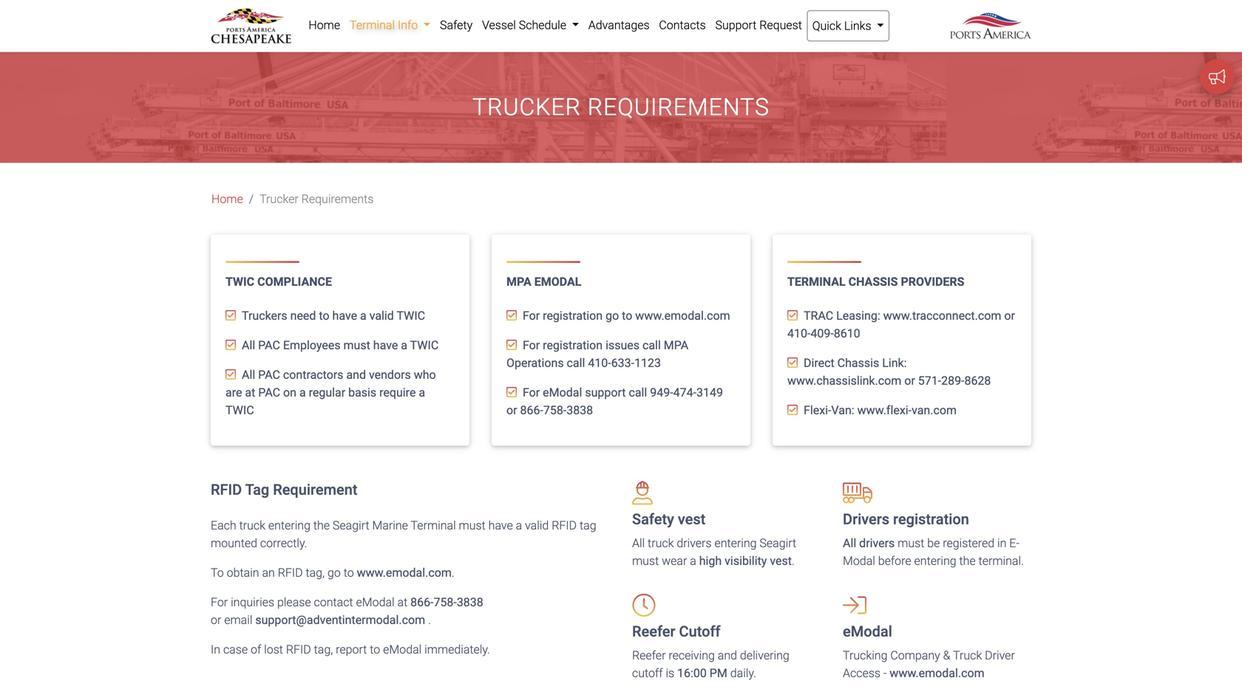 Task type: describe. For each thing, give the bounding box(es) containing it.
to
[[211, 566, 224, 580]]

410-633-1123 link
[[588, 356, 661, 370]]

all for all pac contractors and vendors who are at pac on a regular basis require a twic
[[242, 368, 255, 382]]

providers
[[901, 275, 964, 289]]

contacts link
[[654, 10, 711, 40]]

check square image down operations
[[506, 387, 517, 398]]

contractors
[[283, 368, 343, 382]]

0 vertical spatial vest
[[678, 511, 706, 529]]

safety link
[[435, 10, 477, 40]]

rfid tag requirement
[[211, 482, 357, 499]]

need
[[290, 309, 316, 323]]

check square image for for registration issues call mpa operations call
[[506, 339, 517, 351]]

call for issues
[[643, 339, 661, 353]]

link:
[[882, 356, 907, 370]]

high
[[699, 554, 722, 569]]

pac for employees
[[258, 339, 280, 353]]

must be registered in e- modal before entering the terminal.
[[843, 537, 1024, 569]]

571-289-8628 link
[[918, 374, 991, 388]]

contact
[[314, 596, 353, 610]]

0 vertical spatial trucker
[[472, 93, 581, 121]]

a up vendors
[[401, 339, 407, 353]]

daily.
[[730, 667, 756, 681]]

drivers
[[843, 511, 890, 529]]

www.emodal.com link for each truck entering the seagirt marine terminal must have a valid rfid tag mounted correctly.
[[357, 566, 452, 580]]

terminal chassis providers
[[787, 275, 964, 289]]

. inside for inquiries please contact emodal at 866-758-3838 or email support@adventintermodal.com .
[[428, 614, 431, 628]]

terminal.
[[979, 554, 1024, 569]]

company
[[890, 649, 940, 663]]

trac
[[804, 309, 833, 323]]

and inside all pac contractors and vendors who are at pac on a regular basis require a twic
[[346, 368, 366, 382]]

all for all pac employees must have a twic
[[242, 339, 255, 353]]

1 horizontal spatial 866-758-3838 link
[[520, 404, 593, 418]]

reefer receiving and delivering cutoff is
[[632, 649, 789, 681]]

truckers need to have a valid twic
[[242, 309, 425, 323]]

&
[[943, 649, 950, 663]]

reefer cutoff
[[632, 624, 721, 641]]

www.chassislink.com link
[[787, 374, 902, 388]]

pm
[[710, 667, 727, 681]]

trac leasing: www.tracconnect.com or 410-409-8610
[[787, 309, 1015, 341]]

chassis for direct
[[837, 356, 879, 370]]

www.flexi-van.com link
[[857, 404, 957, 418]]

support@adventintermodal.com
[[255, 614, 425, 628]]

for inquiries please contact emodal at 866-758-3838 or email support@adventintermodal.com .
[[211, 596, 483, 628]]

1 horizontal spatial go
[[606, 309, 619, 323]]

advantages
[[588, 18, 650, 32]]

3838 inside for inquiries please contact emodal at 866-758-3838 or email support@adventintermodal.com .
[[457, 596, 483, 610]]

cutoff
[[632, 667, 663, 681]]

check square image for direct chassis link:
[[787, 357, 798, 369]]

regular
[[309, 386, 345, 400]]

vessel
[[482, 18, 516, 32]]

1 vertical spatial go
[[328, 566, 341, 580]]

must inside must be registered in e- modal before entering the terminal.
[[898, 537, 925, 551]]

2 drivers from the left
[[859, 537, 895, 551]]

receiving
[[669, 649, 715, 663]]

obtain
[[227, 566, 259, 580]]

each truck entering the seagirt marine terminal must have a valid rfid tag mounted correctly.
[[211, 519, 596, 551]]

2 horizontal spatial www.emodal.com
[[890, 667, 985, 681]]

reefer for reefer cutoff
[[632, 624, 675, 641]]

949-
[[650, 386, 673, 400]]

please
[[277, 596, 311, 610]]

lost
[[264, 643, 283, 657]]

registration for for registration go to www.emodal.com
[[543, 309, 603, 323]]

cutoff
[[679, 624, 721, 641]]

an
[[262, 566, 275, 580]]

or inside for emodal support call 949-474-3149 or 866-758-3838
[[506, 404, 517, 418]]

to obtain an rfid tag, go to www.emodal.com .
[[211, 566, 454, 580]]

to right 'need'
[[319, 309, 329, 323]]

949-474-3149 link
[[650, 386, 723, 400]]

for registration go to www.emodal.com
[[523, 309, 730, 323]]

0 vertical spatial www.emodal.com
[[635, 309, 730, 323]]

www.chassislink.com
[[787, 374, 902, 388]]

check square image for all pac contractors and vendors who are at pac on a regular basis require a twic
[[226, 369, 236, 381]]

flexi-
[[804, 404, 831, 418]]

immediately.
[[425, 643, 490, 657]]

quick links link
[[807, 10, 889, 41]]

for for for registration go to www.emodal.com
[[523, 309, 540, 323]]

support
[[585, 386, 626, 400]]

check square image for flexi-van:
[[787, 404, 798, 416]]

safety vest
[[632, 511, 706, 529]]

request
[[760, 18, 802, 32]]

truck for all
[[648, 537, 674, 551]]

direct chassis link: www.chassislink.com or 571-289-8628
[[787, 356, 991, 388]]

2 horizontal spatial .
[[792, 554, 795, 569]]

call for support
[[629, 386, 647, 400]]

3838 inside for emodal support call 949-474-3149 or 866-758-3838
[[567, 404, 593, 418]]

-
[[883, 667, 887, 681]]

tag
[[245, 482, 269, 499]]

www.emodal.com link for emodal
[[890, 667, 985, 681]]

1 vertical spatial tag,
[[314, 643, 333, 657]]

0 horizontal spatial have
[[332, 309, 357, 323]]

terminal for terminal info
[[350, 18, 395, 32]]

at inside all pac contractors and vendors who are at pac on a regular basis require a twic
[[245, 386, 255, 400]]

a down who
[[419, 386, 425, 400]]

e-
[[1009, 537, 1020, 551]]

registration for drivers registration
[[893, 511, 969, 529]]

safety for safety
[[440, 18, 473, 32]]

0 vertical spatial tag,
[[306, 566, 325, 580]]

all for all truck drivers entering seagirt must wear a
[[632, 537, 645, 551]]

1 horizontal spatial www.emodal.com link
[[635, 309, 730, 323]]

all pac employees must have a twic
[[242, 339, 439, 353]]

for emodal support call 949-474-3149 or 866-758-3838
[[506, 386, 723, 418]]

be
[[927, 537, 940, 551]]

links
[[844, 19, 871, 33]]

rfid inside each truck entering the seagirt marine terminal must have a valid rfid tag mounted correctly.
[[552, 519, 577, 533]]

410- inside trac leasing: www.tracconnect.com or 410-409-8610
[[787, 327, 811, 341]]

compliance
[[257, 275, 332, 289]]

basis
[[348, 386, 376, 400]]

all pac contractors and vendors who are at pac on a regular basis require a twic
[[226, 368, 436, 418]]

access
[[843, 667, 881, 681]]

info
[[398, 18, 418, 32]]

1 vertical spatial trucker requirements
[[260, 192, 374, 206]]

1 horizontal spatial trucker requirements
[[472, 93, 770, 121]]

1 vertical spatial 866-758-3838 link
[[410, 596, 483, 610]]

in
[[997, 537, 1007, 551]]

0 horizontal spatial valid
[[369, 309, 394, 323]]

support
[[715, 18, 757, 32]]

mpa emodal
[[506, 275, 581, 289]]

758- inside for emodal support call 949-474-3149 or 866-758-3838
[[543, 404, 567, 418]]

driver
[[985, 649, 1015, 663]]

rfid left the tag
[[211, 482, 242, 499]]

1123
[[634, 356, 661, 370]]



Task type: locate. For each thing, give the bounding box(es) containing it.
410- down issues
[[588, 356, 611, 370]]

who
[[414, 368, 436, 382]]

trucking company & truck driver access -
[[843, 649, 1015, 681]]

entering
[[268, 519, 311, 533], [715, 537, 757, 551], [914, 554, 956, 569]]

or inside for inquiries please contact emodal at 866-758-3838 or email support@adventintermodal.com .
[[211, 614, 221, 628]]

reefer inside reefer receiving and delivering cutoff is
[[632, 649, 666, 663]]

seagirt for the
[[333, 519, 369, 533]]

and up pm
[[718, 649, 737, 663]]

0 horizontal spatial seagirt
[[333, 519, 369, 533]]

0 vertical spatial 3838
[[567, 404, 593, 418]]

0 horizontal spatial vest
[[678, 511, 706, 529]]

emodal inside for emodal support call 949-474-3149 or 866-758-3838
[[543, 386, 582, 400]]

pac left contractors
[[258, 368, 280, 382]]

seagirt inside each truck entering the seagirt marine terminal must have a valid rfid tag mounted correctly.
[[333, 519, 369, 533]]

1 horizontal spatial .
[[452, 566, 454, 580]]

chassis up www.chassislink.com link
[[837, 356, 879, 370]]

. down each truck entering the seagirt marine terminal must have a valid rfid tag mounted correctly.
[[452, 566, 454, 580]]

check square image left the direct
[[787, 357, 798, 369]]

check square image
[[226, 310, 236, 322], [506, 310, 517, 322], [787, 310, 798, 322], [787, 357, 798, 369], [226, 369, 236, 381], [787, 404, 798, 416]]

www.emodal.com link up 1123
[[635, 309, 730, 323]]

drivers up "high"
[[677, 537, 712, 551]]

for down operations
[[523, 386, 540, 400]]

1 drivers from the left
[[677, 537, 712, 551]]

1 vertical spatial 866-
[[410, 596, 434, 610]]

0 horizontal spatial mpa
[[506, 275, 531, 289]]

is
[[666, 667, 674, 681]]

2 pac from the top
[[258, 368, 280, 382]]

go up contact
[[328, 566, 341, 580]]

1 vertical spatial 758-
[[434, 596, 457, 610]]

or left the "571-"
[[904, 374, 915, 388]]

633-
[[611, 356, 634, 370]]

a left tag
[[516, 519, 522, 533]]

758- down operations
[[543, 404, 567, 418]]

a
[[360, 309, 367, 323], [401, 339, 407, 353], [299, 386, 306, 400], [419, 386, 425, 400], [516, 519, 522, 533], [690, 554, 696, 569]]

8628
[[965, 374, 991, 388]]

of
[[251, 643, 261, 657]]

call inside for emodal support call 949-474-3149 or 866-758-3838
[[629, 386, 647, 400]]

www.emodal.com link
[[635, 309, 730, 323], [357, 566, 452, 580], [890, 667, 985, 681]]

van.com
[[912, 404, 957, 418]]

entering down be
[[914, 554, 956, 569]]

www.tracconnect.com link
[[883, 309, 1001, 323]]

all down truckers
[[242, 339, 255, 353]]

entering inside all truck drivers entering seagirt must wear a
[[715, 537, 757, 551]]

chassis for terminal
[[849, 275, 898, 289]]

high visibility vest .
[[699, 554, 795, 569]]

safety for safety vest
[[632, 511, 674, 529]]

1 horizontal spatial have
[[373, 339, 398, 353]]

. up immediately.
[[428, 614, 431, 628]]

terminal left info
[[350, 18, 395, 32]]

truck for each
[[239, 519, 265, 533]]

2 horizontal spatial have
[[488, 519, 513, 533]]

0 horizontal spatial go
[[328, 566, 341, 580]]

for up operations
[[523, 339, 540, 353]]

registration up operations
[[543, 339, 603, 353]]

2 vertical spatial pac
[[258, 386, 280, 400]]

for for for emodal support call 949-474-3149 or 866-758-3838
[[523, 386, 540, 400]]

2 vertical spatial entering
[[914, 554, 956, 569]]

866-758-3838 link
[[520, 404, 593, 418], [410, 596, 483, 610]]

1 vertical spatial requirements
[[301, 192, 374, 206]]

mounted
[[211, 537, 257, 551]]

schedule
[[519, 18, 566, 32]]

0 vertical spatial mpa
[[506, 275, 531, 289]]

0 horizontal spatial at
[[245, 386, 255, 400]]

at up support@adventintermodal.com link
[[397, 596, 408, 610]]

vessel schedule link
[[477, 10, 584, 40]]

call left '949-'
[[629, 386, 647, 400]]

0 horizontal spatial .
[[428, 614, 431, 628]]

truck
[[953, 649, 982, 663]]

0 vertical spatial call
[[643, 339, 661, 353]]

terminal info
[[350, 18, 421, 32]]

1 vertical spatial chassis
[[837, 356, 879, 370]]

0 vertical spatial www.emodal.com link
[[635, 309, 730, 323]]

.
[[792, 554, 795, 569], [452, 566, 454, 580], [428, 614, 431, 628]]

0 horizontal spatial www.emodal.com link
[[357, 566, 452, 580]]

all for all drivers
[[843, 537, 856, 551]]

758- inside for inquiries please contact emodal at 866-758-3838 or email support@adventintermodal.com .
[[434, 596, 457, 610]]

0 horizontal spatial 866-
[[410, 596, 434, 610]]

1 horizontal spatial home
[[309, 18, 340, 32]]

the
[[313, 519, 330, 533], [959, 554, 976, 569]]

email
[[224, 614, 252, 628]]

www.emodal.com link down &
[[890, 667, 985, 681]]

registration up be
[[893, 511, 969, 529]]

on
[[283, 386, 296, 400]]

0 vertical spatial home
[[309, 18, 340, 32]]

3 pac from the top
[[258, 386, 280, 400]]

866- down operations
[[520, 404, 543, 418]]

0 horizontal spatial 410-
[[588, 356, 611, 370]]

van:
[[831, 404, 854, 418]]

drivers up before
[[859, 537, 895, 551]]

for
[[523, 309, 540, 323], [523, 339, 540, 353], [523, 386, 540, 400], [211, 596, 228, 610]]

quick
[[812, 19, 841, 33]]

or down operations
[[506, 404, 517, 418]]

0 vertical spatial entering
[[268, 519, 311, 533]]

for for for inquiries please contact emodal at 866-758-3838 or email support@adventintermodal.com .
[[211, 596, 228, 610]]

pac for contractors
[[258, 368, 280, 382]]

1 vertical spatial seagirt
[[760, 537, 796, 551]]

1 horizontal spatial safety
[[632, 511, 674, 529]]

1 reefer from the top
[[632, 624, 675, 641]]

check square image for for registration go to
[[506, 310, 517, 322]]

vest up all truck drivers entering seagirt must wear a
[[678, 511, 706, 529]]

1 vertical spatial trucker
[[260, 192, 299, 206]]

0 horizontal spatial requirements
[[301, 192, 374, 206]]

and inside reefer receiving and delivering cutoff is
[[718, 649, 737, 663]]

a right on
[[299, 386, 306, 400]]

issues
[[606, 339, 640, 353]]

0 vertical spatial have
[[332, 309, 357, 323]]

3838 up immediately.
[[457, 596, 483, 610]]

drivers inside all truck drivers entering seagirt must wear a
[[677, 537, 712, 551]]

reefer for reefer receiving and delivering cutoff is
[[632, 649, 666, 663]]

www.emodal.com down each truck entering the seagirt marine terminal must have a valid rfid tag mounted correctly.
[[357, 566, 452, 580]]

terminal for terminal chassis providers
[[787, 275, 846, 289]]

2 vertical spatial registration
[[893, 511, 969, 529]]

1 horizontal spatial seagirt
[[760, 537, 796, 551]]

go up issues
[[606, 309, 619, 323]]

0 horizontal spatial terminal
[[350, 18, 395, 32]]

require
[[379, 386, 416, 400]]

1 vertical spatial 3838
[[457, 596, 483, 610]]

1 vertical spatial home link
[[211, 190, 243, 208]]

must inside all truck drivers entering seagirt must wear a
[[632, 554, 659, 569]]

0 horizontal spatial safety
[[440, 18, 473, 32]]

758- up immediately.
[[434, 596, 457, 610]]

go
[[606, 309, 619, 323], [328, 566, 341, 580]]

the down 'requirement'
[[313, 519, 330, 533]]

call
[[643, 339, 661, 353], [567, 356, 585, 370], [629, 386, 647, 400]]

409-
[[811, 327, 834, 341]]

call right operations
[[567, 356, 585, 370]]

vest right visibility
[[770, 554, 792, 569]]

mpa
[[506, 275, 531, 289], [664, 339, 689, 353]]

terminal inside each truck entering the seagirt marine terminal must have a valid rfid tag mounted correctly.
[[411, 519, 456, 533]]

for inside for emodal support call 949-474-3149 or 866-758-3838
[[523, 386, 540, 400]]

571-
[[918, 374, 941, 388]]

to up contact
[[344, 566, 354, 580]]

tag, left the report
[[314, 643, 333, 657]]

in
[[211, 643, 220, 657]]

chassis inside the direct chassis link: www.chassislink.com or 571-289-8628
[[837, 356, 879, 370]]

www.flexi-
[[857, 404, 912, 418]]

at
[[245, 386, 255, 400], [397, 596, 408, 610]]

marine
[[372, 519, 408, 533]]

866-758-3838 link up immediately.
[[410, 596, 483, 610]]

inquiries
[[231, 596, 274, 610]]

2 horizontal spatial terminal
[[787, 275, 846, 289]]

0 vertical spatial chassis
[[849, 275, 898, 289]]

410- down trac
[[787, 327, 811, 341]]

have
[[332, 309, 357, 323], [373, 339, 398, 353], [488, 519, 513, 533]]

1 vertical spatial registration
[[543, 339, 603, 353]]

check square image down mpa emodal
[[506, 310, 517, 322]]

and up basis
[[346, 368, 366, 382]]

must inside each truck entering the seagirt marine terminal must have a valid rfid tag mounted correctly.
[[459, 519, 486, 533]]

2 vertical spatial www.emodal.com link
[[890, 667, 985, 681]]

the inside each truck entering the seagirt marine terminal must have a valid rfid tag mounted correctly.
[[313, 519, 330, 533]]

0 horizontal spatial www.emodal.com
[[357, 566, 452, 580]]

check square image for all pac employees must have a twic
[[226, 339, 236, 351]]

vessel schedule
[[482, 18, 569, 32]]

0 vertical spatial 410-
[[787, 327, 811, 341]]

for down mpa emodal
[[523, 309, 540, 323]]

0 vertical spatial truck
[[239, 519, 265, 533]]

1 vertical spatial 410-
[[588, 356, 611, 370]]

1 vertical spatial reefer
[[632, 649, 666, 663]]

www.emodal.com down &
[[890, 667, 985, 681]]

1 vertical spatial vest
[[770, 554, 792, 569]]

1 vertical spatial www.emodal.com link
[[357, 566, 452, 580]]

for up email
[[211, 596, 228, 610]]

1 horizontal spatial the
[[959, 554, 976, 569]]

rfid left tag
[[552, 519, 577, 533]]

twic compliance
[[226, 275, 332, 289]]

tag, up contact
[[306, 566, 325, 580]]

terminal info link
[[345, 10, 435, 40]]

registration down mpa emodal
[[543, 309, 603, 323]]

all down safety vest
[[632, 537, 645, 551]]

quick links
[[812, 19, 874, 33]]

entering inside must be registered in e- modal before entering the terminal.
[[914, 554, 956, 569]]

1 horizontal spatial 410-
[[787, 327, 811, 341]]

1 horizontal spatial 3838
[[567, 404, 593, 418]]

or right www.tracconnect.com link
[[1004, 309, 1015, 323]]

1 pac from the top
[[258, 339, 280, 353]]

home for the topmost home link
[[309, 18, 340, 32]]

0 vertical spatial at
[[245, 386, 255, 400]]

1 horizontal spatial requirements
[[588, 93, 770, 121]]

check square image left flexi-
[[787, 404, 798, 416]]

2 vertical spatial have
[[488, 519, 513, 533]]

at inside for inquiries please contact emodal at 866-758-3838 or email support@adventintermodal.com .
[[397, 596, 408, 610]]

0 horizontal spatial truck
[[239, 519, 265, 533]]

1 horizontal spatial mpa
[[664, 339, 689, 353]]

safety up the wear
[[632, 511, 674, 529]]

are
[[226, 386, 242, 400]]

a inside each truck entering the seagirt marine terminal must have a valid rfid tag mounted correctly.
[[516, 519, 522, 533]]

0 horizontal spatial entering
[[268, 519, 311, 533]]

or left email
[[211, 614, 221, 628]]

case
[[223, 643, 248, 657]]

home for the leftmost home link
[[211, 192, 243, 206]]

check square image left truckers
[[226, 310, 236, 322]]

0 vertical spatial 866-758-3838 link
[[520, 404, 593, 418]]

0 horizontal spatial 866-758-3838 link
[[410, 596, 483, 610]]

rfid right the lost
[[286, 643, 311, 657]]

to right the report
[[370, 643, 380, 657]]

www.emodal.com link down each truck entering the seagirt marine terminal must have a valid rfid tag mounted correctly.
[[357, 566, 452, 580]]

1 vertical spatial mpa
[[664, 339, 689, 353]]

check square image left trac
[[787, 310, 798, 322]]

modal
[[843, 554, 875, 569]]

safety
[[440, 18, 473, 32], [632, 511, 674, 529]]

www.tracconnect.com
[[883, 309, 1001, 323]]

or inside trac leasing: www.tracconnect.com or 410-409-8610
[[1004, 309, 1015, 323]]

0 horizontal spatial home
[[211, 192, 243, 206]]

seagirt up high visibility vest .
[[760, 537, 796, 551]]

1 horizontal spatial drivers
[[859, 537, 895, 551]]

to up issues
[[622, 309, 632, 323]]

all inside all truck drivers entering seagirt must wear a
[[632, 537, 645, 551]]

2 vertical spatial terminal
[[411, 519, 456, 533]]

2 reefer from the top
[[632, 649, 666, 663]]

1 vertical spatial truck
[[648, 537, 674, 551]]

for inside for inquiries please contact emodal at 866-758-3838 or email support@adventintermodal.com .
[[211, 596, 228, 610]]

the down registered
[[959, 554, 976, 569]]

for inside for registration issues call mpa operations call
[[523, 339, 540, 353]]

for for for registration issues call mpa operations call
[[523, 339, 540, 353]]

1 horizontal spatial www.emodal.com
[[635, 309, 730, 323]]

0 vertical spatial valid
[[369, 309, 394, 323]]

trucker requirements
[[472, 93, 770, 121], [260, 192, 374, 206]]

terminal up trac
[[787, 275, 846, 289]]

check square image up operations
[[506, 339, 517, 351]]

www.emodal.com up 1123
[[635, 309, 730, 323]]

at right are
[[245, 386, 255, 400]]

1 vertical spatial at
[[397, 596, 408, 610]]

866- inside for inquiries please contact emodal at 866-758-3838 or email support@adventintermodal.com .
[[410, 596, 434, 610]]

truck inside each truck entering the seagirt marine terminal must have a valid rfid tag mounted correctly.
[[239, 519, 265, 533]]

mpa inside for registration issues call mpa operations call
[[664, 339, 689, 353]]

home
[[309, 18, 340, 32], [211, 192, 243, 206]]

rfid right an
[[278, 566, 303, 580]]

866- up immediately.
[[410, 596, 434, 610]]

1 horizontal spatial trucker
[[472, 93, 581, 121]]

410-633-1123
[[588, 356, 661, 370]]

1 vertical spatial have
[[373, 339, 398, 353]]

truck inside all truck drivers entering seagirt must wear a
[[648, 537, 674, 551]]

valid up all pac employees must have a twic
[[369, 309, 394, 323]]

all up modal
[[843, 537, 856, 551]]

0 vertical spatial go
[[606, 309, 619, 323]]

emodal
[[534, 275, 581, 289], [543, 386, 582, 400], [356, 596, 395, 610], [843, 624, 892, 641], [383, 643, 422, 657]]

support request
[[715, 18, 802, 32]]

for registration issues call mpa operations call
[[506, 339, 689, 370]]

terminal right marine
[[411, 519, 456, 533]]

twic inside all pac contractors and vendors who are at pac on a regular basis require a twic
[[226, 404, 254, 418]]

entering up visibility
[[715, 537, 757, 551]]

1 horizontal spatial entering
[[715, 537, 757, 551]]

1 horizontal spatial valid
[[525, 519, 549, 533]]

check square image up are
[[226, 369, 236, 381]]

0 vertical spatial home link
[[304, 10, 345, 40]]

8610
[[834, 327, 860, 341]]

1 vertical spatial www.emodal.com
[[357, 566, 452, 580]]

a up all pac employees must have a twic
[[360, 309, 367, 323]]

reefer
[[632, 624, 675, 641], [632, 649, 666, 663]]

check square image for trac leasing:
[[787, 310, 798, 322]]

1 horizontal spatial vest
[[770, 554, 792, 569]]

check square image for truckers need to have a valid twic
[[226, 310, 236, 322]]

1 vertical spatial and
[[718, 649, 737, 663]]

before
[[878, 554, 911, 569]]

1 horizontal spatial 866-
[[520, 404, 543, 418]]

registration for for registration issues call mpa operations call
[[543, 339, 603, 353]]

1 vertical spatial pac
[[258, 368, 280, 382]]

report
[[336, 643, 367, 657]]

or
[[1004, 309, 1015, 323], [904, 374, 915, 388], [506, 404, 517, 418], [211, 614, 221, 628]]

0 vertical spatial reefer
[[632, 624, 675, 641]]

1 vertical spatial home
[[211, 192, 243, 206]]

1 vertical spatial terminal
[[787, 275, 846, 289]]

or inside the direct chassis link: www.chassislink.com or 571-289-8628
[[904, 374, 915, 388]]

truck up the wear
[[648, 537, 674, 551]]

truck up mounted
[[239, 519, 265, 533]]

truck
[[239, 519, 265, 533], [648, 537, 674, 551]]

the inside must be registered in e- modal before entering the terminal.
[[959, 554, 976, 569]]

0 vertical spatial the
[[313, 519, 330, 533]]

seagirt for entering
[[760, 537, 796, 551]]

direct
[[804, 356, 835, 370]]

0 horizontal spatial the
[[313, 519, 330, 533]]

0 vertical spatial 866-
[[520, 404, 543, 418]]

registration inside for registration issues call mpa operations call
[[543, 339, 603, 353]]

truckers
[[242, 309, 287, 323]]

terminal
[[350, 18, 395, 32], [787, 275, 846, 289], [411, 519, 456, 533]]

chassis up leasing:
[[849, 275, 898, 289]]

all inside all pac contractors and vendors who are at pac on a regular basis require a twic
[[242, 368, 255, 382]]

0 horizontal spatial home link
[[211, 190, 243, 208]]

0 vertical spatial 758-
[[543, 404, 567, 418]]

check square image up are
[[226, 339, 236, 351]]

tag
[[580, 519, 596, 533]]

chassis
[[849, 275, 898, 289], [837, 356, 879, 370]]

call up 1123
[[643, 339, 661, 353]]

in case of lost rfid tag, report to emodal immediately.
[[211, 643, 490, 657]]

safety left vessel
[[440, 18, 473, 32]]

check square image
[[226, 339, 236, 351], [506, 339, 517, 351], [506, 387, 517, 398]]

leasing:
[[836, 309, 880, 323]]

3838 down support
[[567, 404, 593, 418]]

pac left on
[[258, 386, 280, 400]]

1 vertical spatial call
[[567, 356, 585, 370]]

advantages link
[[584, 10, 654, 40]]

wear
[[662, 554, 687, 569]]

866-758-3838 link down operations
[[520, 404, 593, 418]]

seagirt inside all truck drivers entering seagirt must wear a
[[760, 537, 796, 551]]

1 vertical spatial valid
[[525, 519, 549, 533]]

1 horizontal spatial terminal
[[411, 519, 456, 533]]

0 horizontal spatial trucker
[[260, 192, 299, 206]]

have inside each truck entering the seagirt marine terminal must have a valid rfid tag mounted correctly.
[[488, 519, 513, 533]]

emodal inside for inquiries please contact emodal at 866-758-3838 or email support@adventintermodal.com .
[[356, 596, 395, 610]]

entering up correctly.
[[268, 519, 311, 533]]

a left "high"
[[690, 554, 696, 569]]

3838
[[567, 404, 593, 418], [457, 596, 483, 610]]

valid left tag
[[525, 519, 549, 533]]

1 vertical spatial the
[[959, 554, 976, 569]]

1 horizontal spatial at
[[397, 596, 408, 610]]

support@adventintermodal.com link
[[255, 614, 428, 628]]

home link
[[304, 10, 345, 40], [211, 190, 243, 208]]

16:00 pm daily.
[[677, 667, 756, 681]]

866- inside for emodal support call 949-474-3149 or 866-758-3838
[[520, 404, 543, 418]]

pac down truckers
[[258, 339, 280, 353]]

all up are
[[242, 368, 255, 382]]

operations
[[506, 356, 564, 370]]

vendors
[[369, 368, 411, 382]]

. right visibility
[[792, 554, 795, 569]]

a inside all truck drivers entering seagirt must wear a
[[690, 554, 696, 569]]

valid inside each truck entering the seagirt marine terminal must have a valid rfid tag mounted correctly.
[[525, 519, 549, 533]]

entering inside each truck entering the seagirt marine terminal must have a valid rfid tag mounted correctly.
[[268, 519, 311, 533]]

seagirt left marine
[[333, 519, 369, 533]]



Task type: vqa. For each thing, say whether or not it's contained in the screenshot.
5/22/2023 16:00
no



